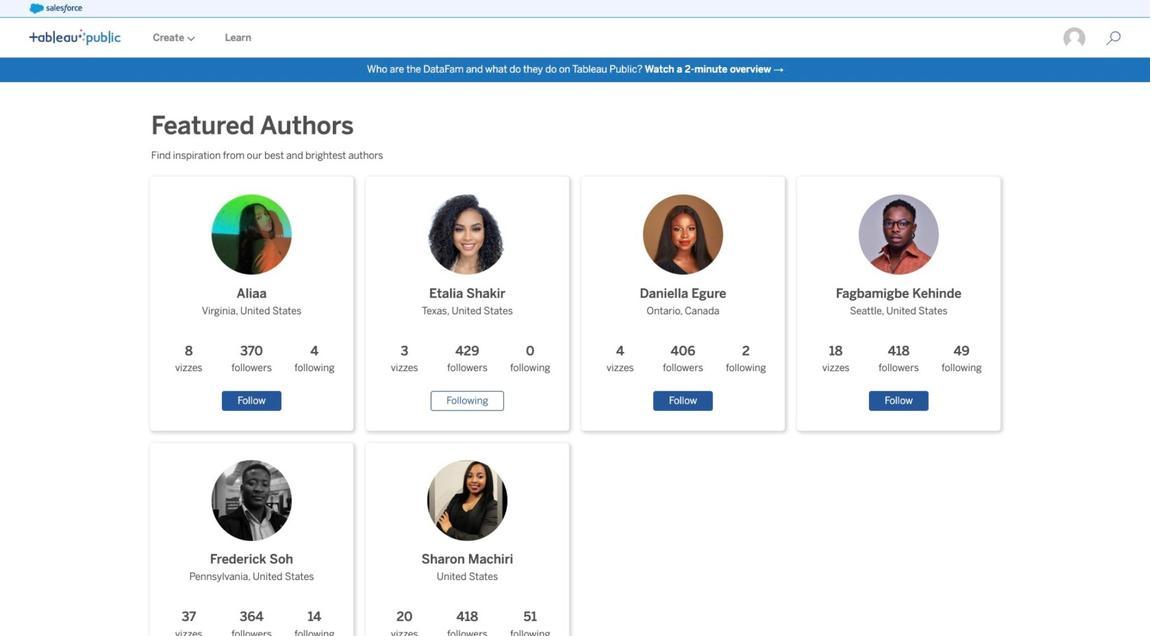 Task type: describe. For each thing, give the bounding box(es) containing it.
featured authors heading
[[151, 109, 364, 144]]

create image
[[184, 36, 195, 41]]

avatar image for etalia shakir image
[[427, 194, 508, 275]]

avatar image for daniella egure image
[[643, 194, 724, 275]]

gary.orlando image
[[1063, 27, 1087, 50]]

logo image
[[30, 29, 121, 45]]

avatar image for aliaa image
[[211, 194, 292, 275]]

salesforce logo image
[[30, 4, 82, 14]]



Task type: vqa. For each thing, say whether or not it's contained in the screenshot.
Logo at top
yes



Task type: locate. For each thing, give the bounding box(es) containing it.
avatar image for fagbamigbe kehinde image
[[859, 194, 940, 275]]

avatar image for sharon machiri image
[[427, 460, 508, 541]]

go to search image
[[1092, 31, 1136, 46]]

avatar image for frederick  soh image
[[211, 460, 292, 541]]



